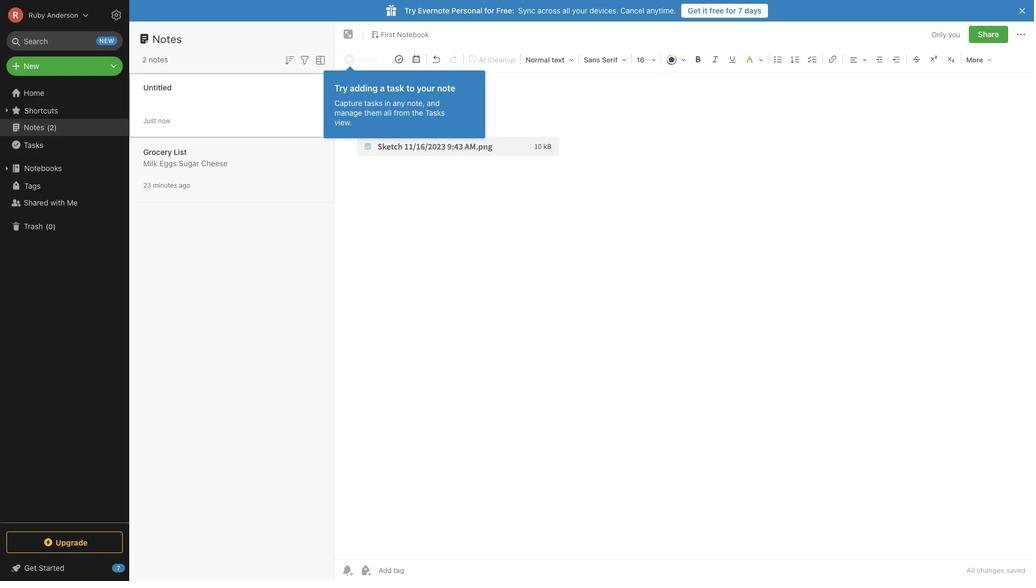 Task type: vqa. For each thing, say whether or not it's contained in the screenshot.
More actions 'field'
no



Task type: describe. For each thing, give the bounding box(es) containing it.
2 inside 'notes ( 2 )'
[[50, 124, 54, 132]]

trash
[[24, 222, 43, 231]]

0
[[48, 223, 53, 231]]

( for trash
[[46, 223, 48, 231]]

to
[[407, 83, 415, 93]]

for for free:
[[485, 6, 495, 15]]

notebooks
[[24, 164, 62, 173]]

indent image
[[872, 52, 887, 67]]

list
[[174, 148, 187, 157]]

eggs
[[159, 159, 177, 168]]

share button
[[969, 26, 1009, 43]]

sync
[[518, 6, 536, 15]]

all
[[967, 567, 975, 575]]

upgrade
[[56, 539, 88, 548]]

milk eggs sugar cheese
[[143, 159, 228, 168]]

free
[[710, 6, 724, 15]]

expand note image
[[342, 28, 355, 41]]

grocery list
[[143, 148, 187, 157]]

changes
[[977, 567, 1005, 575]]

tasks
[[364, 99, 383, 108]]

notes for notes ( 2 )
[[24, 123, 44, 132]]

the
[[412, 109, 423, 117]]

bold image
[[691, 52, 706, 67]]

checklist image
[[805, 52, 821, 67]]

them
[[364, 109, 382, 117]]

days
[[745, 6, 762, 15]]

just
[[143, 117, 156, 125]]

shortcuts
[[24, 106, 58, 115]]

all changes saved
[[967, 567, 1026, 575]]

) for trash
[[53, 223, 56, 231]]

strikethrough image
[[909, 52, 925, 67]]

more image
[[963, 52, 996, 67]]

superscript image
[[927, 52, 942, 67]]

try evernote personal for free: sync across all your devices. cancel anytime.
[[405, 6, 676, 15]]

sugar
[[179, 159, 199, 168]]

all inside try adding a task to your note capture tasks in any note, and manage them all from the tasks view.
[[384, 109, 392, 117]]

add a reminder image
[[341, 565, 354, 578]]

note
[[437, 83, 456, 93]]

evernote
[[418, 6, 450, 15]]

cancel
[[621, 6, 645, 15]]

view.
[[335, 118, 352, 127]]

get it free for 7 days button
[[682, 4, 768, 18]]

across
[[538, 6, 561, 15]]

untitled
[[143, 83, 172, 92]]

subscript image
[[944, 52, 959, 67]]

insert link image
[[825, 52, 841, 67]]

try adding a task to your note capture tasks in any note, and manage them all from the tasks view.
[[335, 83, 456, 127]]

outdent image
[[890, 52, 905, 67]]

saved
[[1007, 567, 1026, 575]]

a
[[380, 83, 385, 93]]

tasks inside try adding a task to your note capture tasks in any note, and manage them all from the tasks view.
[[425, 109, 445, 117]]

shared with me link
[[0, 195, 129, 212]]

shared
[[24, 199, 48, 207]]

personal
[[452, 6, 483, 15]]

expand notebooks image
[[3, 164, 11, 173]]

italic image
[[708, 52, 723, 67]]

ago
[[179, 182, 190, 189]]

23 minutes ago
[[143, 182, 190, 189]]

for for 7
[[726, 6, 737, 15]]

highlight image
[[741, 52, 767, 67]]

1 horizontal spatial your
[[572, 6, 588, 15]]

try for adding
[[335, 83, 348, 93]]

adding
[[350, 83, 378, 93]]

it
[[703, 6, 708, 15]]

tags
[[24, 181, 41, 190]]

task image
[[392, 52, 407, 67]]

insert image
[[342, 52, 390, 67]]

milk
[[143, 159, 157, 168]]

bulleted list image
[[771, 52, 786, 67]]

first
[[381, 30, 395, 38]]

settings image
[[110, 9, 123, 22]]

shortcuts button
[[0, 102, 129, 119]]

try for evernote
[[405, 6, 416, 15]]

task
[[387, 83, 404, 93]]

upgrade button
[[6, 532, 123, 554]]



Task type: locate. For each thing, give the bounding box(es) containing it.
1 horizontal spatial 2
[[142, 55, 147, 64]]

tasks down the and
[[425, 109, 445, 117]]

tasks button
[[0, 136, 129, 154]]

home
[[24, 89, 44, 98]]

1 vertical spatial try
[[335, 83, 348, 93]]

with
[[50, 199, 65, 207]]

) inside trash ( 0 )
[[53, 223, 56, 231]]

tags button
[[0, 177, 129, 195]]

all down 'in'
[[384, 109, 392, 117]]

0 vertical spatial tasks
[[425, 109, 445, 117]]

calendar event image
[[409, 52, 424, 67]]

1 vertical spatial 2
[[50, 124, 54, 132]]

anytime.
[[647, 6, 676, 15]]

get it free for 7 days
[[688, 6, 762, 15]]

in
[[385, 99, 391, 108]]

home link
[[0, 85, 129, 102]]

notes inside the note list element
[[152, 32, 182, 45]]

and
[[427, 99, 440, 108]]

0 vertical spatial all
[[563, 6, 570, 15]]

alignment image
[[844, 52, 871, 67]]

cheese
[[201, 159, 228, 168]]

new button
[[6, 57, 123, 76]]

notes for notes
[[152, 32, 182, 45]]

notes ( 2 )
[[24, 123, 57, 132]]

( right trash on the top of the page
[[46, 223, 48, 231]]

note,
[[407, 99, 425, 108]]

try up capture
[[335, 83, 348, 93]]

get
[[688, 6, 701, 15]]

1 vertical spatial notes
[[24, 123, 44, 132]]

note list element
[[129, 22, 335, 582]]

) inside 'notes ( 2 )'
[[54, 124, 57, 132]]

tasks
[[425, 109, 445, 117], [24, 140, 43, 149]]

underline image
[[725, 52, 740, 67]]

notes
[[152, 32, 182, 45], [24, 123, 44, 132]]

None search field
[[14, 31, 115, 51]]

any
[[393, 99, 405, 108]]

me
[[67, 199, 78, 207]]

0 vertical spatial 2
[[142, 55, 147, 64]]

1 horizontal spatial all
[[563, 6, 570, 15]]

from
[[394, 109, 410, 117]]

0 horizontal spatial tasks
[[24, 140, 43, 149]]

manage
[[335, 109, 362, 117]]

minutes
[[153, 182, 177, 189]]

try inside try adding a task to your note capture tasks in any note, and manage them all from the tasks view.
[[335, 83, 348, 93]]

notes down shortcuts
[[24, 123, 44, 132]]

only you
[[932, 30, 961, 38]]

all
[[563, 6, 570, 15], [384, 109, 392, 117]]

add tag image
[[359, 565, 372, 578]]

notebooks link
[[0, 160, 129, 177]]

) for notes
[[54, 124, 57, 132]]

1 horizontal spatial for
[[726, 6, 737, 15]]

0 horizontal spatial your
[[417, 83, 435, 93]]

note window element
[[335, 22, 1035, 582]]

font family image
[[580, 52, 630, 67]]

for left free:
[[485, 6, 495, 15]]

notebook
[[397, 30, 429, 38]]

1 horizontal spatial notes
[[152, 32, 182, 45]]

2 inside the note list element
[[142, 55, 147, 64]]

for inside button
[[726, 6, 737, 15]]

font color image
[[663, 52, 690, 67]]

0 horizontal spatial notes
[[24, 123, 44, 132]]

0 vertical spatial your
[[572, 6, 588, 15]]

share
[[978, 30, 999, 39]]

1 vertical spatial your
[[417, 83, 435, 93]]

)
[[54, 124, 57, 132], [53, 223, 56, 231]]

23
[[143, 182, 151, 189]]

font size image
[[633, 52, 660, 67]]

new
[[24, 62, 39, 71]]

1 horizontal spatial try
[[405, 6, 416, 15]]

( for notes
[[47, 124, 50, 132]]

your inside try adding a task to your note capture tasks in any note, and manage them all from the tasks view.
[[417, 83, 435, 93]]

for left 7
[[726, 6, 737, 15]]

try left evernote
[[405, 6, 416, 15]]

Search text field
[[14, 31, 115, 51]]

devices.
[[590, 6, 619, 15]]

grocery
[[143, 148, 172, 157]]

tree containing home
[[0, 85, 129, 523]]

0 vertical spatial try
[[405, 6, 416, 15]]

tasks down 'notes ( 2 )'
[[24, 140, 43, 149]]

1 vertical spatial all
[[384, 109, 392, 117]]

2 notes
[[142, 55, 168, 64]]

your right to
[[417, 83, 435, 93]]

1 vertical spatial (
[[46, 223, 48, 231]]

undo image
[[429, 52, 444, 67]]

0 horizontal spatial for
[[485, 6, 495, 15]]

) down shortcuts button
[[54, 124, 57, 132]]

1 vertical spatial tasks
[[24, 140, 43, 149]]

your
[[572, 6, 588, 15], [417, 83, 435, 93]]

0 horizontal spatial all
[[384, 109, 392, 117]]

notes up notes
[[152, 32, 182, 45]]

0 vertical spatial (
[[47, 124, 50, 132]]

now
[[158, 117, 171, 125]]

shared with me
[[24, 199, 78, 207]]

0 vertical spatial )
[[54, 124, 57, 132]]

0 horizontal spatial try
[[335, 83, 348, 93]]

2 left notes
[[142, 55, 147, 64]]

tasks inside tasks button
[[24, 140, 43, 149]]

just now
[[143, 117, 171, 125]]

try
[[405, 6, 416, 15], [335, 83, 348, 93]]

first notebook
[[381, 30, 429, 38]]

2
[[142, 55, 147, 64], [50, 124, 54, 132]]

1 vertical spatial )
[[53, 223, 56, 231]]

free:
[[497, 6, 515, 15]]

tree
[[0, 85, 129, 523]]

first notebook button
[[367, 27, 433, 42]]

Note Editor text field
[[335, 73, 1035, 560]]

notes
[[149, 55, 168, 64]]

your left devices.
[[572, 6, 588, 15]]

1 horizontal spatial tasks
[[425, 109, 445, 117]]

0 horizontal spatial 2
[[50, 124, 54, 132]]

) right trash on the top of the page
[[53, 223, 56, 231]]

1 for from the left
[[485, 6, 495, 15]]

( down shortcuts
[[47, 124, 50, 132]]

heading level image
[[522, 52, 578, 67]]

capture
[[335, 99, 362, 108]]

all right across
[[563, 6, 570, 15]]

2 down shortcuts
[[50, 124, 54, 132]]

2 for from the left
[[726, 6, 737, 15]]

numbered list image
[[788, 52, 803, 67]]

( inside 'notes ( 2 )'
[[47, 124, 50, 132]]

(
[[47, 124, 50, 132], [46, 223, 48, 231]]

for
[[485, 6, 495, 15], [726, 6, 737, 15]]

only
[[932, 30, 947, 38]]

( inside trash ( 0 )
[[46, 223, 48, 231]]

trash ( 0 )
[[24, 222, 56, 231]]

0 vertical spatial notes
[[152, 32, 182, 45]]

7
[[738, 6, 743, 15]]

you
[[949, 30, 961, 38]]



